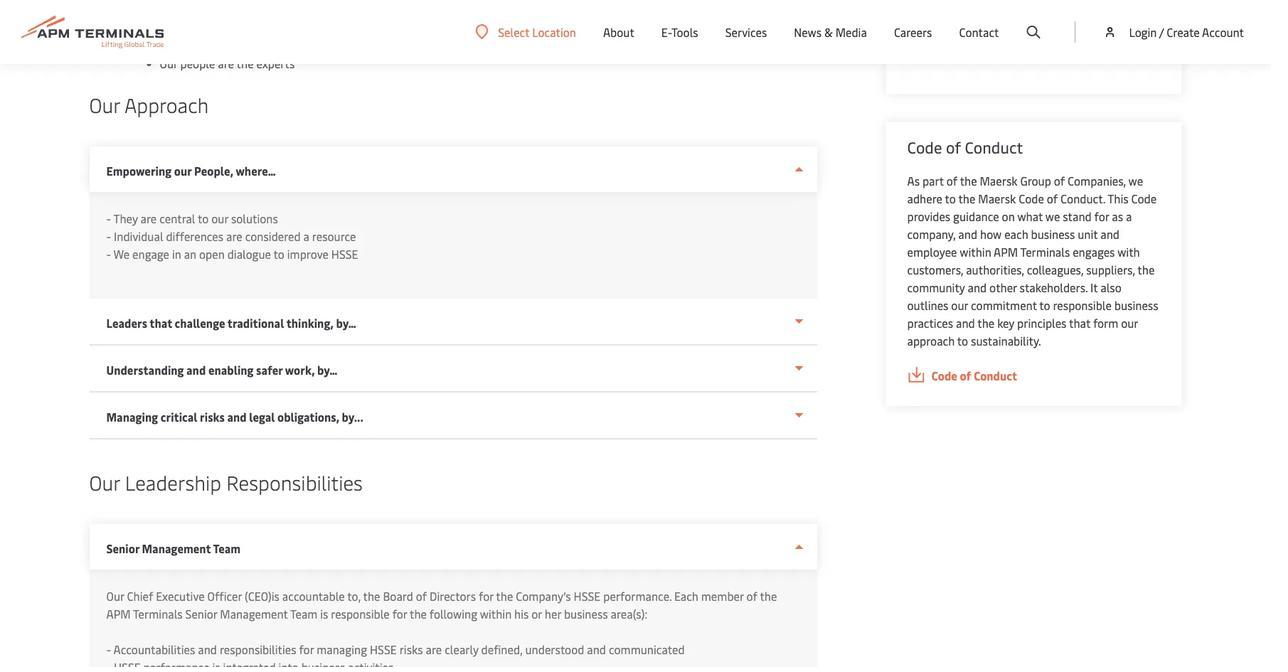 Task type: describe. For each thing, give the bounding box(es) containing it.
safer
[[256, 363, 283, 378]]

for right directors
[[479, 589, 494, 604]]

an
[[184, 247, 197, 262]]

1 - from the top
[[106, 211, 111, 226]]

location
[[532, 24, 576, 39]]

2 vertical spatial hsse
[[370, 642, 397, 658]]

senior inside the our chief executive officer (ceo)is accountable to, the board of directors for the company's hsse performance. each member of the apm terminals senior management team is responsible for the following within his or her business area(s):
[[185, 607, 217, 622]]

services
[[726, 24, 767, 40]]

company,
[[908, 227, 956, 242]]

terminals inside as part of the maersk group of companies, we adhere to the maersk code of conduct. this code provides guidance on what we stand for as a company, and how each business unit and employee within apm terminals engages with customers, authorities, colleagues, suppliers, the community and other stakeholders.  it also outlines our commitment to responsible business practices and the key principles that form our approach to sustainability.
[[1021, 244, 1070, 260]]

enabling
[[208, 363, 254, 378]]

and down the as
[[1101, 227, 1120, 242]]

our people are the experts
[[160, 56, 298, 71]]

guidance
[[954, 209, 1000, 224]]

responsibilities
[[227, 469, 363, 496]]

critical
[[161, 410, 197, 425]]

and right practices
[[956, 316, 975, 331]]

to up differences on the left top of page
[[198, 211, 209, 226]]

chief
[[127, 589, 153, 604]]

a inside - they are central to our solutions - individual differences are considered a resource - we engage in an open dialogue to improve hsse
[[304, 229, 309, 244]]

where…
[[236, 163, 276, 179]]

is
[[320, 607, 328, 622]]

understanding
[[106, 363, 184, 378]]

are up individual
[[141, 211, 157, 226]]

risks inside senior management team element
[[400, 642, 423, 658]]

our inside - they are central to our solutions - individual differences are considered a resource - we engage in an open dialogue to improve hsse
[[212, 211, 228, 226]]

code down approach
[[932, 368, 958, 384]]

part
[[923, 173, 944, 189]]

senior management team
[[106, 541, 241, 556]]

following
[[430, 607, 478, 622]]

1 vertical spatial code of conduct
[[932, 368, 1018, 384]]

login / create account
[[1130, 24, 1245, 39]]

for left managing
[[299, 642, 314, 658]]

business inside the our chief executive officer (ceo)is accountable to, the board of directors for the company's hsse performance. each member of the apm terminals senior management team is responsible for the following within his or her business area(s):
[[564, 607, 608, 622]]

managing
[[106, 410, 158, 425]]

empowering our people, where… button
[[89, 147, 818, 192]]

the down adapt
[[237, 56, 254, 71]]

and down "authorities,"
[[968, 280, 987, 295]]

responsible inside as part of the maersk group of companies, we adhere to the maersk code of conduct. this code provides guidance on what we stand for as a company, and how each business unit and employee within apm terminals engages with customers, authorities, colleagues, suppliers, the community and other stakeholders.  it also outlines our commitment to responsible business practices and the key principles that form our approach to sustainability.
[[1054, 298, 1112, 313]]

services button
[[726, 0, 767, 64]]

our inside dropdown button
[[174, 163, 192, 179]]

accountable
[[282, 589, 345, 604]]

key
[[998, 316, 1015, 331]]

community
[[908, 280, 965, 295]]

clearly
[[445, 642, 479, 658]]

considered
[[245, 229, 301, 244]]

how
[[981, 227, 1002, 242]]

our down community
[[952, 298, 969, 313]]

are up dialogue
[[226, 229, 242, 244]]

obligations,
[[278, 410, 339, 425]]

e-
[[662, 24, 672, 40]]

login
[[1130, 24, 1157, 39]]

senior management team element
[[89, 570, 818, 667]]

- inside senior management team element
[[106, 642, 111, 658]]

unit
[[1078, 227, 1098, 242]]

provides
[[908, 209, 951, 224]]

adhere
[[908, 191, 943, 206]]

to right adhere
[[945, 191, 956, 206]]

and right understood
[[587, 642, 606, 658]]

account
[[1203, 24, 1245, 39]]

select location
[[498, 24, 576, 39]]

about
[[603, 24, 635, 40]]

risks inside dropdown button
[[200, 410, 225, 425]]

3 - from the top
[[106, 247, 111, 262]]

and left legal
[[227, 410, 247, 425]]

that inside as part of the maersk group of companies, we adhere to the maersk code of conduct. this code provides guidance on what we stand for as a company, and how each business unit and employee within apm terminals engages with customers, authorities, colleagues, suppliers, the community and other stakeholders.  it also outlines our commitment to responsible business practices and the key principles that form our approach to sustainability.
[[1070, 316, 1091, 331]]

stakeholders.
[[1020, 280, 1088, 295]]

other
[[990, 280, 1017, 295]]

the down with at the top right of the page
[[1138, 262, 1155, 278]]

defined,
[[481, 642, 523, 658]]

our right form
[[1122, 316, 1139, 331]]

1 horizontal spatial business
[[1032, 227, 1075, 242]]

on
[[1002, 209, 1015, 224]]

the up guidance
[[959, 191, 976, 206]]

login / create account link
[[1103, 0, 1245, 64]]

code up "what"
[[1019, 191, 1045, 206]]

managing critical risks and legal obligations, by...
[[106, 410, 364, 425]]

understood
[[525, 642, 585, 658]]

and right learn
[[208, 32, 227, 48]]

empowering
[[106, 163, 172, 179]]

code up part at the top of the page
[[908, 137, 943, 158]]

hsse inside the our chief executive officer (ceo)is accountable to, the board of directors for the company's hsse performance. each member of the apm terminals senior management team is responsible for the following within his or her business area(s):
[[574, 589, 601, 604]]

to up principles
[[1040, 298, 1051, 313]]

select
[[498, 24, 530, 39]]

and left enabling
[[186, 363, 206, 378]]

the left key
[[978, 316, 995, 331]]

careers button
[[894, 0, 933, 64]]

understanding and enabling safer work, by… button
[[89, 346, 818, 393]]

our leadership responsibilities
[[89, 469, 363, 496]]

(ceo)is
[[245, 589, 280, 604]]

terminals inside the our chief executive officer (ceo)is accountable to, the board of directors for the company's hsse performance. each member of the apm terminals senior management team is responsible for the following within his or her business area(s):
[[133, 607, 183, 622]]

directors
[[430, 589, 476, 604]]

the down board
[[410, 607, 427, 622]]

experts
[[257, 56, 295, 71]]

responsibilities
[[220, 642, 296, 658]]

within inside the our chief executive officer (ceo)is accountable to, the board of directors for the company's hsse performance. each member of the apm terminals senior management team is responsible for the following within his or her business area(s):
[[480, 607, 512, 622]]

senior management team button
[[89, 524, 818, 570]]

apm inside as part of the maersk group of companies, we adhere to the maersk code of conduct. this code provides guidance on what we stand for as a company, and how each business unit and employee within apm terminals engages with customers, authorities, colleagues, suppliers, the community and other stakeholders.  it also outlines our commitment to responsible business practices and the key principles that form our approach to sustainability.
[[994, 244, 1018, 260]]

media
[[836, 24, 867, 40]]

engage
[[132, 247, 169, 262]]

her
[[545, 607, 561, 622]]

contact button
[[960, 0, 999, 64]]

solutions
[[231, 211, 278, 226]]

accountabilities
[[114, 642, 195, 658]]

by… for leaders that challenge traditional thinking, by…
[[336, 316, 356, 331]]

that inside dropdown button
[[150, 316, 172, 331]]

challenge
[[175, 316, 225, 331]]

conduct inside code of conduct link
[[974, 368, 1018, 384]]

employee
[[908, 244, 957, 260]]

outlines
[[908, 298, 949, 313]]

differences
[[166, 229, 224, 244]]

leadership
[[125, 469, 221, 496]]

authorities,
[[967, 262, 1025, 278]]



Task type: locate. For each thing, give the bounding box(es) containing it.
principles
[[1018, 316, 1067, 331]]

1 horizontal spatial within
[[960, 244, 992, 260]]

4 - from the top
[[106, 642, 111, 658]]

responsible down it
[[1054, 298, 1112, 313]]

we
[[160, 32, 176, 48]]

colleagues,
[[1027, 262, 1084, 278]]

1 vertical spatial management
[[220, 607, 288, 622]]

improve
[[287, 247, 329, 262]]

in
[[172, 247, 181, 262]]

business down "what"
[[1032, 227, 1075, 242]]

maersk
[[980, 173, 1018, 189], [979, 191, 1016, 206]]

business
[[1032, 227, 1075, 242], [1115, 298, 1159, 313], [564, 607, 608, 622]]

0 vertical spatial within
[[960, 244, 992, 260]]

the right member
[[760, 589, 777, 604]]

leaders that challenge traditional thinking, by… button
[[89, 299, 818, 346]]

1 horizontal spatial we
[[1129, 173, 1144, 189]]

business right her
[[564, 607, 608, 622]]

news & media
[[794, 24, 867, 40]]

approach
[[908, 333, 955, 349]]

each
[[1005, 227, 1029, 242]]

empowering our people, where…
[[106, 163, 276, 179]]

for inside as part of the maersk group of companies, we adhere to the maersk code of conduct. this code provides guidance on what we stand for as a company, and how each business unit and employee within apm terminals engages with customers, authorities, colleagues, suppliers, the community and other stakeholders.  it also outlines our commitment to responsible business practices and the key principles that form our approach to sustainability.
[[1095, 209, 1110, 224]]

0 horizontal spatial risks
[[200, 410, 225, 425]]

hsse
[[331, 247, 358, 262], [574, 589, 601, 604], [370, 642, 397, 658]]

by… right thinking,
[[336, 316, 356, 331]]

to,
[[347, 589, 361, 604]]

terminals up colleagues,
[[1021, 244, 1070, 260]]

as
[[1112, 209, 1124, 224]]

officer
[[207, 589, 242, 604]]

management inside the senior management team dropdown button
[[142, 541, 211, 556]]

responsible down to,
[[331, 607, 390, 622]]

- left engage
[[106, 247, 111, 262]]

2 horizontal spatial hsse
[[574, 589, 601, 604]]

our for our chief executive officer (ceo)is accountable to, the board of directors for the company's hsse performance. each member of the apm terminals senior management team is responsible for the following within his or her business area(s):
[[106, 589, 124, 604]]

management inside the our chief executive officer (ceo)is accountable to, the board of directors for the company's hsse performance. each member of the apm terminals senior management team is responsible for the following within his or her business area(s):
[[220, 607, 288, 622]]

0 horizontal spatial senior
[[106, 541, 139, 556]]

a right the as
[[1126, 209, 1132, 224]]

within inside as part of the maersk group of companies, we adhere to the maersk code of conduct. this code provides guidance on what we stand for as a company, and how each business unit and employee within apm terminals engages with customers, authorities, colleagues, suppliers, the community and other stakeholders.  it also outlines our commitment to responsible business practices and the key principles that form our approach to sustainability.
[[960, 244, 992, 260]]

leaders that challenge traditional thinking, by…
[[106, 316, 356, 331]]

team up officer
[[213, 541, 241, 556]]

terminals down chief
[[133, 607, 183, 622]]

central
[[160, 211, 195, 226]]

- left "they" at the left
[[106, 211, 111, 226]]

- left accountabilities
[[106, 642, 111, 658]]

code of conduct down sustainability.
[[932, 368, 1018, 384]]

0 vertical spatial responsible
[[1054, 298, 1112, 313]]

the right to,
[[363, 589, 380, 604]]

2 - from the top
[[106, 229, 111, 244]]

within left his
[[480, 607, 512, 622]]

apm down each at the top of page
[[994, 244, 1018, 260]]

0 vertical spatial risks
[[200, 410, 225, 425]]

0 horizontal spatial team
[[213, 541, 241, 556]]

1 horizontal spatial a
[[1126, 209, 1132, 224]]

1 horizontal spatial terminals
[[1021, 244, 1070, 260]]

or
[[532, 607, 542, 622]]

his
[[515, 607, 529, 622]]

responsible
[[1054, 298, 1112, 313], [331, 607, 390, 622]]

1 vertical spatial senior
[[185, 607, 217, 622]]

0 vertical spatial maersk
[[980, 173, 1018, 189]]

we right "what"
[[1046, 209, 1061, 224]]

0 horizontal spatial business
[[564, 607, 608, 622]]

of
[[946, 137, 961, 158], [947, 173, 958, 189], [1054, 173, 1065, 189], [1047, 191, 1058, 206], [960, 368, 972, 384], [416, 589, 427, 604], [747, 589, 758, 604]]

responsible inside the our chief executive officer (ceo)is accountable to, the board of directors for the company's hsse performance. each member of the apm terminals senior management team is responsible for the following within his or her business area(s):
[[331, 607, 390, 622]]

apm inside the our chief executive officer (ceo)is accountable to, the board of directors for the company's hsse performance. each member of the apm terminals senior management team is responsible for the following within his or her business area(s):
[[106, 607, 131, 622]]

hsse down resource
[[331, 247, 358, 262]]

for left the as
[[1095, 209, 1110, 224]]

2 horizontal spatial business
[[1115, 298, 1159, 313]]

the right part at the top of the page
[[960, 173, 977, 189]]

1 vertical spatial hsse
[[574, 589, 601, 604]]

1 vertical spatial maersk
[[979, 191, 1016, 206]]

0 vertical spatial conduct
[[965, 137, 1024, 158]]

code of conduct up part at the top of the page
[[908, 137, 1024, 158]]

- they are central to our solutions - individual differences are considered a resource - we engage in an open dialogue to improve hsse
[[106, 211, 358, 262]]

conduct down sustainability.
[[974, 368, 1018, 384]]

also
[[1101, 280, 1122, 295]]

are left clearly
[[426, 642, 442, 658]]

our for our approach
[[89, 91, 120, 118]]

1 vertical spatial team
[[290, 607, 318, 622]]

-
[[106, 211, 111, 226], [106, 229, 111, 244], [106, 247, 111, 262], [106, 642, 111, 658]]

0 vertical spatial a
[[1126, 209, 1132, 224]]

performance. each
[[604, 589, 699, 604]]

conduct up group
[[965, 137, 1024, 158]]

senior up chief
[[106, 541, 139, 556]]

2 vertical spatial business
[[564, 607, 608, 622]]

team inside the our chief executive officer (ceo)is accountable to, the board of directors for the company's hsse performance. each member of the apm terminals senior management team is responsible for the following within his or her business area(s):
[[290, 607, 318, 622]]

adapt
[[229, 32, 259, 48]]

1 vertical spatial apm
[[106, 607, 131, 622]]

1 horizontal spatial senior
[[185, 607, 217, 622]]

1 horizontal spatial hsse
[[370, 642, 397, 658]]

&
[[825, 24, 833, 40]]

hsse right managing
[[370, 642, 397, 658]]

0 vertical spatial business
[[1032, 227, 1075, 242]]

0 vertical spatial code of conduct
[[908, 137, 1024, 158]]

member
[[701, 589, 744, 604]]

- left individual
[[106, 229, 111, 244]]

people
[[180, 56, 215, 71]]

open
[[199, 247, 225, 262]]

a up improve
[[304, 229, 309, 244]]

company's
[[516, 589, 571, 604]]

traditional
[[228, 316, 284, 331]]

e-tools
[[662, 24, 699, 40]]

managing critical risks and legal obligations, by... button
[[89, 393, 818, 440]]

work,
[[285, 363, 315, 378]]

sustainability.
[[971, 333, 1042, 349]]

it
[[1091, 280, 1098, 295]]

0 horizontal spatial that
[[150, 316, 172, 331]]

within down how at the right of page
[[960, 244, 992, 260]]

we
[[1129, 173, 1144, 189], [1046, 209, 1061, 224]]

and left responsibilities
[[198, 642, 217, 658]]

our up differences on the left top of page
[[212, 211, 228, 226]]

1 vertical spatial terminals
[[133, 607, 183, 622]]

for down board
[[393, 607, 407, 622]]

0 vertical spatial by…
[[336, 316, 356, 331]]

with
[[1118, 244, 1140, 260]]

senior inside dropdown button
[[106, 541, 139, 556]]

0 horizontal spatial hsse
[[331, 247, 358, 262]]

our left leadership
[[89, 469, 120, 496]]

senior down executive
[[185, 607, 217, 622]]

and down guidance
[[959, 227, 978, 242]]

a
[[1126, 209, 1132, 224], [304, 229, 309, 244]]

0 vertical spatial team
[[213, 541, 241, 556]]

management down (ceo)is
[[220, 607, 288, 622]]

e-tools button
[[662, 0, 699, 64]]

0 vertical spatial senior
[[106, 541, 139, 556]]

we right companies,
[[1129, 173, 1144, 189]]

individual
[[114, 229, 163, 244]]

1 horizontal spatial risks
[[400, 642, 423, 658]]

legal
[[249, 410, 275, 425]]

our for our people are the experts
[[160, 56, 178, 71]]

that right leaders
[[150, 316, 172, 331]]

what
[[1018, 209, 1043, 224]]

team down "accountable"
[[290, 607, 318, 622]]

our down we
[[160, 56, 178, 71]]

apm
[[994, 244, 1018, 260], [106, 607, 131, 622]]

a inside as part of the maersk group of companies, we adhere to the maersk code of conduct. this code provides guidance on what we stand for as a company, and how each business unit and employee within apm terminals engages with customers, authorities, colleagues, suppliers, the community and other stakeholders.  it also outlines our commitment to responsible business practices and the key principles that form our approach to sustainability.
[[1126, 209, 1132, 224]]

0 vertical spatial management
[[142, 541, 211, 556]]

our left people,
[[174, 163, 192, 179]]

our for our leadership responsibilities
[[89, 469, 120, 496]]

news
[[794, 24, 822, 40]]

0 vertical spatial terminals
[[1021, 244, 1070, 260]]

our left chief
[[106, 589, 124, 604]]

0 horizontal spatial within
[[480, 607, 512, 622]]

area(s):
[[611, 607, 648, 622]]

news & media button
[[794, 0, 867, 64]]

terminals
[[1021, 244, 1070, 260], [133, 607, 183, 622]]

team inside dropdown button
[[213, 541, 241, 556]]

are inside senior management team element
[[426, 642, 442, 658]]

the left company's
[[496, 589, 513, 604]]

0 horizontal spatial apm
[[106, 607, 131, 622]]

business down also
[[1115, 298, 1159, 313]]

we learn and adapt
[[160, 32, 259, 48]]

and
[[208, 32, 227, 48], [959, 227, 978, 242], [1101, 227, 1120, 242], [968, 280, 987, 295], [956, 316, 975, 331], [186, 363, 206, 378], [227, 410, 247, 425], [198, 642, 217, 658], [587, 642, 606, 658]]

hsse inside - they are central to our solutions - individual differences are considered a resource - we engage in an open dialogue to improve hsse
[[331, 247, 358, 262]]

0 vertical spatial we
[[1129, 173, 1144, 189]]

tools
[[672, 24, 699, 40]]

resource
[[312, 229, 356, 244]]

our inside the our chief executive officer (ceo)is accountable to, the board of directors for the company's hsse performance. each member of the apm terminals senior management team is responsible for the following within his or her business area(s):
[[106, 589, 124, 604]]

0 vertical spatial hsse
[[331, 247, 358, 262]]

by… for understanding and enabling safer work, by…
[[317, 363, 338, 378]]

2 that from the left
[[1070, 316, 1091, 331]]

0 horizontal spatial terminals
[[133, 607, 183, 622]]

executive
[[156, 589, 205, 604]]

people,
[[194, 163, 233, 179]]

1 vertical spatial business
[[1115, 298, 1159, 313]]

that left form
[[1070, 316, 1091, 331]]

1 vertical spatial risks
[[400, 642, 423, 658]]

approach
[[124, 91, 209, 118]]

1 horizontal spatial that
[[1070, 316, 1091, 331]]

they
[[114, 211, 138, 226]]

commitment
[[971, 298, 1037, 313]]

0 horizontal spatial responsible
[[331, 607, 390, 622]]

risks
[[200, 410, 225, 425], [400, 642, 423, 658]]

1 that from the left
[[150, 316, 172, 331]]

board
[[383, 589, 413, 604]]

are right people
[[218, 56, 234, 71]]

1 vertical spatial by…
[[317, 363, 338, 378]]

code right this
[[1132, 191, 1157, 206]]

0 horizontal spatial a
[[304, 229, 309, 244]]

hsse right company's
[[574, 589, 601, 604]]

as
[[908, 173, 920, 189]]

our left approach
[[89, 91, 120, 118]]

by...
[[342, 410, 364, 425]]

1 vertical spatial responsible
[[331, 607, 390, 622]]

management up executive
[[142, 541, 211, 556]]

risks left clearly
[[400, 642, 423, 658]]

our
[[174, 163, 192, 179], [212, 211, 228, 226], [952, 298, 969, 313], [1122, 316, 1139, 331]]

to down considered
[[274, 247, 285, 262]]

0 horizontal spatial we
[[1046, 209, 1061, 224]]

1 horizontal spatial management
[[220, 607, 288, 622]]

thinking,
[[287, 316, 334, 331]]

0 horizontal spatial management
[[142, 541, 211, 556]]

1 horizontal spatial team
[[290, 607, 318, 622]]

suppliers,
[[1087, 262, 1136, 278]]

are
[[218, 56, 234, 71], [141, 211, 157, 226], [226, 229, 242, 244], [426, 642, 442, 658]]

by… right "work,"
[[317, 363, 338, 378]]

1 horizontal spatial apm
[[994, 244, 1018, 260]]

1 vertical spatial we
[[1046, 209, 1061, 224]]

apm down chief
[[106, 607, 131, 622]]

1 vertical spatial a
[[304, 229, 309, 244]]

risks right critical
[[200, 410, 225, 425]]

1 horizontal spatial responsible
[[1054, 298, 1112, 313]]

0 vertical spatial apm
[[994, 244, 1018, 260]]

our chief executive officer (ceo)is accountable to, the board of directors for the company's hsse performance. each member of the apm terminals senior management team is responsible for the following within his or her business area(s):
[[106, 589, 777, 622]]

create
[[1167, 24, 1200, 39]]

code of conduct link
[[908, 367, 1161, 385]]

hsse image
[[908, 0, 1161, 58]]

contact
[[960, 24, 999, 40]]

understanding and enabling safer work, by…
[[106, 363, 338, 378]]

1 vertical spatial within
[[480, 607, 512, 622]]

1 vertical spatial conduct
[[974, 368, 1018, 384]]

to right approach
[[958, 333, 969, 349]]



Task type: vqa. For each thing, say whether or not it's contained in the screenshot.
bottom "30" link
no



